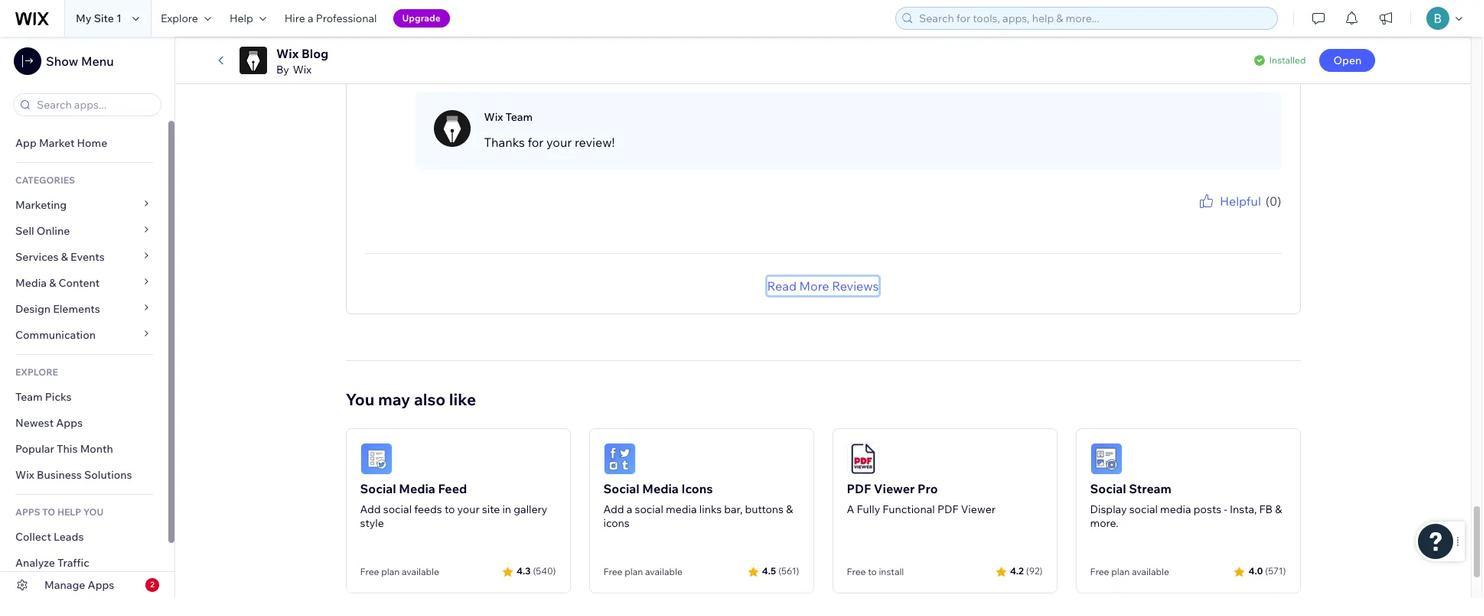 Task type: describe. For each thing, give the bounding box(es) containing it.
4.3 (540)
[[517, 566, 556, 577]]

read more reviews button
[[768, 277, 879, 295]]

analyze traffic
[[15, 557, 89, 570]]

analyze
[[15, 557, 55, 570]]

4.0 (571)
[[1249, 566, 1287, 577]]

thank you for your feedback
[[1161, 210, 1282, 222]]

free for pdf viewer pro
[[847, 566, 866, 578]]

reviews
[[832, 278, 879, 294]]

& inside social stream display social media posts - insta, fb & more.
[[1276, 503, 1283, 517]]

help
[[57, 507, 81, 518]]

1 vertical spatial pdf
[[938, 503, 959, 517]]

a inside the social media icons add a social media links bar, buttons & icons
[[627, 503, 633, 517]]

fully
[[857, 503, 881, 517]]

0 vertical spatial for
[[528, 134, 544, 150]]

wix for business
[[15, 469, 34, 482]]

wix blog by wix
[[276, 46, 329, 77]]

apps for manage apps
[[88, 579, 114, 593]]

& left the content
[[49, 276, 56, 290]]

icons
[[682, 481, 713, 497]]

may
[[378, 389, 411, 409]]

month
[[80, 443, 113, 456]]

social media feed add social feeds to your site in gallery style
[[360, 481, 548, 530]]

(571)
[[1266, 566, 1287, 577]]

wix for blog
[[276, 46, 299, 61]]

fb
[[1260, 503, 1273, 517]]

market
[[39, 136, 75, 150]]

upgrade button
[[393, 9, 450, 28]]

4.5 (561)
[[762, 566, 800, 577]]

design elements link
[[0, 296, 168, 322]]

open
[[1334, 54, 1362, 67]]

sell
[[15, 224, 34, 238]]

hire a professional link
[[275, 0, 386, 37]]

plan for icons
[[625, 566, 643, 578]]

style
[[360, 517, 384, 530]]

pro
[[918, 481, 938, 497]]

thanks for your review!
[[484, 134, 615, 150]]

communication
[[15, 328, 98, 342]]

social inside the social media icons add a social media links bar, buttons & icons
[[635, 503, 664, 517]]

media for social media icons
[[643, 481, 679, 497]]

you
[[346, 389, 375, 409]]

plan for display
[[1112, 566, 1130, 578]]

free plan available for feed
[[360, 566, 439, 578]]

media & content
[[15, 276, 100, 290]]

functional
[[883, 503, 935, 517]]

like
[[449, 389, 476, 409]]

thank
[[1161, 210, 1187, 222]]

(561)
[[779, 566, 800, 577]]

social for social media icons
[[604, 481, 640, 497]]

media inside the social media icons add a social media links bar, buttons & icons
[[666, 503, 697, 517]]

buttons
[[745, 503, 784, 517]]

services
[[15, 250, 59, 264]]

(92)
[[1027, 566, 1043, 577]]

0 vertical spatial a
[[308, 11, 314, 25]]

services & events
[[15, 250, 105, 264]]

my
[[76, 11, 92, 25]]

events
[[70, 250, 105, 264]]

free for social media icons
[[604, 566, 623, 578]]

1 horizontal spatial for
[[1207, 210, 1219, 222]]

wix blog logo image
[[240, 47, 267, 74]]

wix for team
[[484, 110, 503, 124]]

explore
[[161, 11, 198, 25]]

help
[[230, 11, 253, 25]]

media & content link
[[0, 270, 168, 296]]

content
[[59, 276, 100, 290]]

show menu button
[[14, 47, 114, 75]]

apps to help you
[[15, 507, 104, 518]]

you may also like
[[346, 389, 476, 409]]

sidebar element
[[0, 37, 175, 599]]

team picks
[[15, 390, 72, 404]]

stream
[[1130, 481, 1172, 497]]

free to install
[[847, 566, 904, 578]]

popular this month
[[15, 443, 113, 456]]

team picks link
[[0, 384, 168, 410]]

read more reviews
[[768, 278, 879, 294]]

sell online link
[[0, 218, 168, 244]]

in
[[503, 503, 512, 517]]

pdf viewer pro logo image
[[847, 443, 879, 475]]

social stream logo image
[[1091, 443, 1123, 475]]

newest apps
[[15, 417, 83, 430]]

more
[[800, 278, 830, 294]]

to
[[42, 507, 55, 518]]

team inside team picks "link"
[[15, 390, 43, 404]]

analyze traffic link
[[0, 551, 168, 577]]

w i image
[[434, 110, 470, 147]]

available for display
[[1132, 566, 1170, 578]]

& left events
[[61, 250, 68, 264]]

helpful button
[[1197, 192, 1262, 210]]

4.2
[[1011, 566, 1024, 577]]

apps for newest apps
[[56, 417, 83, 430]]

social inside the social media feed add social feeds to your site in gallery style
[[383, 503, 412, 517]]

home
[[77, 136, 107, 150]]

plan for feed
[[381, 566, 400, 578]]

social media icons logo image
[[604, 443, 636, 475]]

also
[[414, 389, 446, 409]]



Task type: vqa. For each thing, say whether or not it's contained in the screenshot.


Task type: locate. For each thing, give the bounding box(es) containing it.
social up display
[[1091, 481, 1127, 497]]

2 add from the left
[[604, 503, 624, 517]]

bar,
[[724, 503, 743, 517]]

social down the stream
[[1130, 503, 1158, 517]]

available for feed
[[402, 566, 439, 578]]

3 available from the left
[[1132, 566, 1170, 578]]

2 free plan available from the left
[[604, 566, 683, 578]]

1 horizontal spatial add
[[604, 503, 624, 517]]

design elements
[[15, 302, 100, 316]]

media
[[666, 503, 697, 517], [1161, 503, 1192, 517]]

media inside social stream display social media posts - insta, fb & more.
[[1161, 503, 1192, 517]]

4.5
[[762, 566, 777, 577]]

popular this month link
[[0, 436, 168, 462]]

1 vertical spatial a
[[627, 503, 633, 517]]

1 vertical spatial for
[[1207, 210, 1219, 222]]

media left posts at the right bottom of page
[[1161, 503, 1192, 517]]

a right hire
[[308, 11, 314, 25]]

2 horizontal spatial media
[[643, 481, 679, 497]]

design
[[15, 302, 51, 316]]

add down 'social media icons logo'
[[604, 503, 624, 517]]

& right buttons
[[786, 503, 793, 517]]

(0)
[[1266, 193, 1282, 209]]

team
[[506, 110, 533, 124], [15, 390, 43, 404]]

display
[[1091, 503, 1127, 517]]

social down "social media feed logo"
[[360, 481, 396, 497]]

media up the design
[[15, 276, 47, 290]]

viewer
[[874, 481, 915, 497], [961, 503, 996, 517]]

0 vertical spatial team
[[506, 110, 533, 124]]

to down feed
[[445, 503, 455, 517]]

social for social media feed
[[360, 481, 396, 497]]

a
[[308, 11, 314, 25], [627, 503, 633, 517]]

1 horizontal spatial to
[[868, 566, 877, 578]]

pdf
[[847, 481, 871, 497], [938, 503, 959, 517]]

media up feeds
[[399, 481, 436, 497]]

add for social media icons
[[604, 503, 624, 517]]

3 social from the left
[[1091, 481, 1127, 497]]

0 horizontal spatial team
[[15, 390, 43, 404]]

free plan available down more.
[[1091, 566, 1170, 578]]

add down "social media feed logo"
[[360, 503, 381, 517]]

leads
[[54, 531, 84, 544]]

professional
[[316, 11, 377, 25]]

0 horizontal spatial pdf
[[847, 481, 871, 497]]

2 horizontal spatial social
[[1130, 503, 1158, 517]]

collect
[[15, 531, 51, 544]]

apps
[[56, 417, 83, 430], [88, 579, 114, 593]]

wix down popular
[[15, 469, 34, 482]]

0 vertical spatial your
[[547, 134, 572, 150]]

free left install
[[847, 566, 866, 578]]

team up thanks in the top left of the page
[[506, 110, 533, 124]]

viewer right functional
[[961, 503, 996, 517]]

for right you
[[1207, 210, 1219, 222]]

1 add from the left
[[360, 503, 381, 517]]

you
[[83, 507, 104, 518]]

0 horizontal spatial available
[[402, 566, 439, 578]]

open button
[[1320, 49, 1376, 72]]

1 horizontal spatial social
[[635, 503, 664, 517]]

my site 1
[[76, 11, 122, 25]]

wix
[[276, 46, 299, 61], [293, 63, 312, 77], [484, 110, 503, 124], [15, 469, 34, 482]]

1 horizontal spatial media
[[1161, 503, 1192, 517]]

1 social from the left
[[383, 503, 412, 517]]

plan down icons
[[625, 566, 643, 578]]

review!
[[575, 134, 615, 150]]

2
[[150, 580, 155, 590]]

3 plan from the left
[[1112, 566, 1130, 578]]

helpful
[[1220, 193, 1262, 209]]

0 horizontal spatial a
[[308, 11, 314, 25]]

0 vertical spatial pdf
[[847, 481, 871, 497]]

to
[[445, 503, 455, 517], [868, 566, 877, 578]]

online
[[37, 224, 70, 238]]

1 vertical spatial viewer
[[961, 503, 996, 517]]

gallery
[[514, 503, 548, 517]]

free plan available
[[360, 566, 439, 578], [604, 566, 683, 578], [1091, 566, 1170, 578]]

2 horizontal spatial social
[[1091, 481, 1127, 497]]

free down more.
[[1091, 566, 1110, 578]]

social inside social stream display social media posts - insta, fb & more.
[[1091, 481, 1127, 497]]

your left site
[[457, 503, 480, 517]]

1 plan from the left
[[381, 566, 400, 578]]

install
[[879, 566, 904, 578]]

available for icons
[[645, 566, 683, 578]]

add for social media feed
[[360, 503, 381, 517]]

0 vertical spatial apps
[[56, 417, 83, 430]]

wix business solutions link
[[0, 462, 168, 488]]

social left feeds
[[383, 503, 412, 517]]

more.
[[1091, 517, 1119, 530]]

communication link
[[0, 322, 168, 348]]

2 horizontal spatial plan
[[1112, 566, 1130, 578]]

1 horizontal spatial available
[[645, 566, 683, 578]]

0 horizontal spatial social
[[360, 481, 396, 497]]

0 vertical spatial viewer
[[874, 481, 915, 497]]

2 free from the left
[[604, 566, 623, 578]]

your left review!
[[547, 134, 572, 150]]

popular
[[15, 443, 54, 456]]

0 horizontal spatial social
[[383, 503, 412, 517]]

1
[[116, 11, 122, 25]]

wix inside sidebar element
[[15, 469, 34, 482]]

wix right the by
[[293, 63, 312, 77]]

2 horizontal spatial free plan available
[[1091, 566, 1170, 578]]

your down helpful
[[1221, 210, 1240, 222]]

media for social media feed
[[399, 481, 436, 497]]

media down icons
[[666, 503, 697, 517]]

plan down style
[[381, 566, 400, 578]]

1 horizontal spatial team
[[506, 110, 533, 124]]

Search apps... field
[[32, 94, 156, 116]]

available down social stream display social media posts - insta, fb & more.
[[1132, 566, 1170, 578]]

2 available from the left
[[645, 566, 683, 578]]

social right icons
[[635, 503, 664, 517]]

0 horizontal spatial media
[[15, 276, 47, 290]]

&
[[61, 250, 68, 264], [49, 276, 56, 290], [786, 503, 793, 517], [1276, 503, 1283, 517]]

& right fb
[[1276, 503, 1283, 517]]

show menu
[[46, 54, 114, 69]]

2 horizontal spatial available
[[1132, 566, 1170, 578]]

wix up thanks in the top left of the page
[[484, 110, 503, 124]]

3 free from the left
[[847, 566, 866, 578]]

1 available from the left
[[402, 566, 439, 578]]

media inside the social media icons add a social media links bar, buttons & icons
[[643, 481, 679, 497]]

social down 'social media icons logo'
[[604, 481, 640, 497]]

media inside media & content link
[[15, 276, 47, 290]]

site
[[94, 11, 114, 25]]

0 horizontal spatial for
[[528, 134, 544, 150]]

0 vertical spatial to
[[445, 503, 455, 517]]

help button
[[220, 0, 275, 37]]

elements
[[53, 302, 100, 316]]

& inside the social media icons add a social media links bar, buttons & icons
[[786, 503, 793, 517]]

business
[[37, 469, 82, 482]]

picks
[[45, 390, 72, 404]]

services & events link
[[0, 244, 168, 270]]

0 horizontal spatial your
[[457, 503, 480, 517]]

1 media from the left
[[666, 503, 697, 517]]

1 horizontal spatial media
[[399, 481, 436, 497]]

app
[[15, 136, 37, 150]]

wix team
[[484, 110, 533, 124]]

newest apps link
[[0, 410, 168, 436]]

add inside the social media feed add social feeds to your site in gallery style
[[360, 503, 381, 517]]

2 media from the left
[[1161, 503, 1192, 517]]

social media icons add a social media links bar, buttons & icons
[[604, 481, 793, 530]]

social for social stream
[[1091, 481, 1127, 497]]

1 horizontal spatial your
[[547, 134, 572, 150]]

2 horizontal spatial your
[[1221, 210, 1240, 222]]

social inside the social media icons add a social media links bar, buttons & icons
[[604, 481, 640, 497]]

media inside the social media feed add social feeds to your site in gallery style
[[399, 481, 436, 497]]

0 horizontal spatial add
[[360, 503, 381, 517]]

pdf viewer pro a fully functional pdf viewer
[[847, 481, 996, 517]]

4.2 (92)
[[1011, 566, 1043, 577]]

a
[[847, 503, 855, 517]]

hire a professional
[[285, 11, 377, 25]]

1 vertical spatial your
[[1221, 210, 1240, 222]]

sell online
[[15, 224, 70, 238]]

by
[[276, 63, 289, 77]]

1 horizontal spatial social
[[604, 481, 640, 497]]

2 social from the left
[[635, 503, 664, 517]]

insta,
[[1230, 503, 1258, 517]]

hire
[[285, 11, 305, 25]]

3 social from the left
[[1130, 503, 1158, 517]]

app market home
[[15, 136, 107, 150]]

free down style
[[360, 566, 379, 578]]

Search for tools, apps, help & more... field
[[915, 8, 1273, 29]]

2 vertical spatial your
[[457, 503, 480, 517]]

free plan available for icons
[[604, 566, 683, 578]]

collect leads
[[15, 531, 84, 544]]

available down feeds
[[402, 566, 439, 578]]

social inside the social media feed add social feeds to your site in gallery style
[[360, 481, 396, 497]]

to left install
[[868, 566, 877, 578]]

free down icons
[[604, 566, 623, 578]]

collect leads link
[[0, 524, 168, 551]]

available down the social media icons add a social media links bar, buttons & icons
[[645, 566, 683, 578]]

free plan available for display
[[1091, 566, 1170, 578]]

site
[[482, 503, 500, 517]]

free for social media feed
[[360, 566, 379, 578]]

marketing link
[[0, 192, 168, 218]]

a down 'social media icons logo'
[[627, 503, 633, 517]]

3 free plan available from the left
[[1091, 566, 1170, 578]]

apps inside 'link'
[[56, 417, 83, 430]]

1 horizontal spatial free plan available
[[604, 566, 683, 578]]

0 horizontal spatial media
[[666, 503, 697, 517]]

1 vertical spatial team
[[15, 390, 43, 404]]

apps down analyze traffic link
[[88, 579, 114, 593]]

installed
[[1270, 54, 1307, 66]]

team down explore
[[15, 390, 43, 404]]

social media feed logo image
[[360, 443, 392, 475]]

newest
[[15, 417, 54, 430]]

this
[[57, 443, 78, 456]]

(540)
[[533, 566, 556, 577]]

1 horizontal spatial a
[[627, 503, 633, 517]]

apps up the this
[[56, 417, 83, 430]]

2 plan from the left
[[625, 566, 643, 578]]

1 free from the left
[[360, 566, 379, 578]]

1 horizontal spatial plan
[[625, 566, 643, 578]]

for right thanks in the top left of the page
[[528, 134, 544, 150]]

free plan available down style
[[360, 566, 439, 578]]

1 vertical spatial to
[[868, 566, 877, 578]]

1 vertical spatial apps
[[88, 579, 114, 593]]

traffic
[[57, 557, 89, 570]]

posts
[[1194, 503, 1222, 517]]

social inside social stream display social media posts - insta, fb & more.
[[1130, 503, 1158, 517]]

add inside the social media icons add a social media links bar, buttons & icons
[[604, 503, 624, 517]]

marketing
[[15, 198, 67, 212]]

1 horizontal spatial pdf
[[938, 503, 959, 517]]

1 free plan available from the left
[[360, 566, 439, 578]]

0 horizontal spatial apps
[[56, 417, 83, 430]]

to inside the social media feed add social feeds to your site in gallery style
[[445, 503, 455, 517]]

for
[[528, 134, 544, 150], [1207, 210, 1219, 222]]

4 free from the left
[[1091, 566, 1110, 578]]

1 social from the left
[[360, 481, 396, 497]]

-
[[1224, 503, 1228, 517]]

free for social stream
[[1091, 566, 1110, 578]]

free plan available down icons
[[604, 566, 683, 578]]

plan down more.
[[1112, 566, 1130, 578]]

feeds
[[414, 503, 442, 517]]

pdf down pro
[[938, 503, 959, 517]]

0 horizontal spatial free plan available
[[360, 566, 439, 578]]

1 horizontal spatial viewer
[[961, 503, 996, 517]]

media left icons
[[643, 481, 679, 497]]

viewer up functional
[[874, 481, 915, 497]]

2 social from the left
[[604, 481, 640, 497]]

wix up the by
[[276, 46, 299, 61]]

0 horizontal spatial to
[[445, 503, 455, 517]]

1 horizontal spatial apps
[[88, 579, 114, 593]]

pdf up a
[[847, 481, 871, 497]]

0 horizontal spatial plan
[[381, 566, 400, 578]]

0 horizontal spatial viewer
[[874, 481, 915, 497]]

menu
[[81, 54, 114, 69]]

your inside the social media feed add social feeds to your site in gallery style
[[457, 503, 480, 517]]

available
[[402, 566, 439, 578], [645, 566, 683, 578], [1132, 566, 1170, 578]]

wix business solutions
[[15, 469, 132, 482]]



